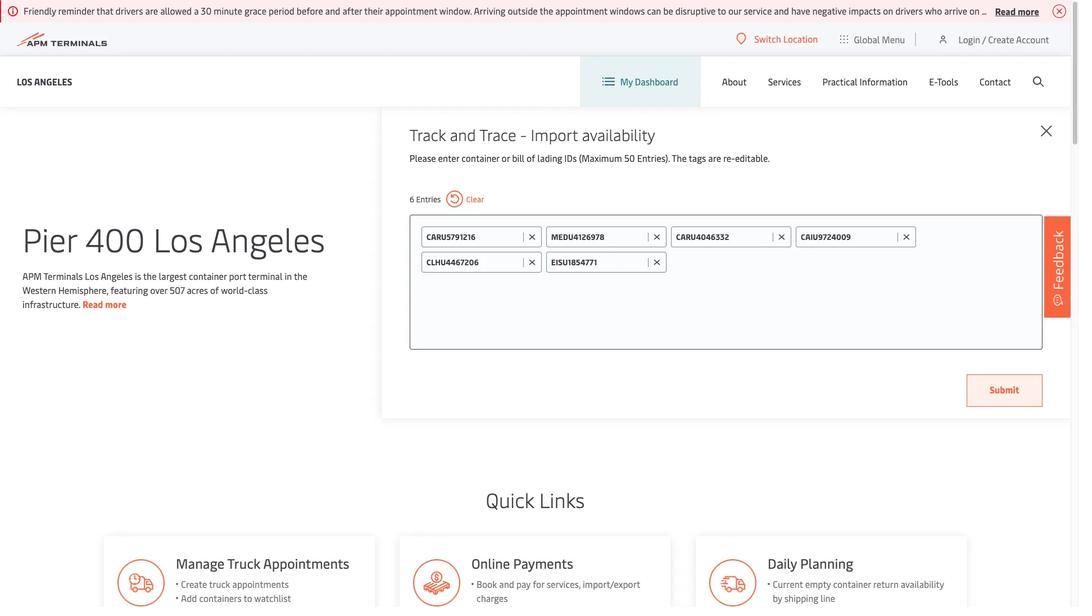 Task type: vqa. For each thing, say whether or not it's contained in the screenshot.
Global Home LINK
no



Task type: describe. For each thing, give the bounding box(es) containing it.
import/export
[[584, 578, 641, 591]]

who
[[926, 4, 943, 17]]

enter
[[438, 152, 460, 164]]

apm
[[22, 270, 42, 282]]

1 horizontal spatial the
[[294, 270, 308, 282]]

track and trace - import availability
[[410, 124, 656, 145]]

los angeles
[[17, 75, 72, 87]]

can
[[648, 4, 662, 17]]

daily
[[769, 555, 798, 573]]

and left have
[[775, 4, 790, 17]]

create inside manage truck appointments create truck appointments add containers to watchlist
[[181, 578, 207, 591]]

contact
[[980, 75, 1012, 88]]

hemisphere,
[[58, 284, 109, 296]]

container inside apm terminals los angeles is the largest container port terminal in the western hemisphere, featuring over 507 acres of world-class infrastructure.
[[189, 270, 227, 282]]

container for current
[[834, 578, 872, 591]]

in
[[285, 270, 292, 282]]

minute
[[214, 4, 243, 17]]

quick links
[[486, 486, 585, 514]]

please
[[410, 152, 436, 164]]

friendly
[[24, 4, 56, 17]]

about button
[[723, 56, 747, 107]]

window.
[[440, 4, 472, 17]]

western
[[22, 284, 56, 296]]

global
[[855, 33, 880, 45]]

0 horizontal spatial entered id text field
[[427, 257, 521, 268]]

0 horizontal spatial the
[[143, 270, 157, 282]]

close alert image
[[1053, 4, 1067, 18]]

2 appointment from the left
[[556, 4, 608, 17]]

please enter container or bill of lading ids (maximum 50 entries). the tags are re-editable.
[[410, 152, 770, 164]]

truck
[[227, 555, 260, 573]]

los for 400
[[153, 216, 203, 261]]

tags
[[689, 152, 707, 164]]

online payments book and pay for services, import/export charges
[[472, 555, 641, 605]]

current empty container return availability by shipping line
[[774, 578, 945, 605]]

2 drivers from the left
[[896, 4, 924, 17]]

practical information
[[823, 75, 908, 88]]

container for please
[[462, 152, 500, 164]]

terminals
[[44, 270, 83, 282]]

entries).
[[638, 152, 670, 164]]

availability inside current empty container return availability by shipping line
[[902, 578, 945, 591]]

my
[[621, 75, 633, 88]]

feedback button
[[1045, 216, 1073, 318]]

acres
[[187, 284, 208, 296]]

arriving
[[474, 4, 506, 17]]

negative
[[813, 4, 847, 17]]

50
[[625, 152, 635, 164]]

time.
[[982, 4, 1003, 17]]

period
[[269, 4, 295, 17]]

by
[[774, 592, 783, 605]]

track
[[410, 124, 446, 145]]

contact button
[[980, 56, 1012, 107]]

clear button
[[447, 191, 485, 208]]

bill
[[512, 152, 525, 164]]

2 on from the left
[[970, 4, 980, 17]]

Type or paste your IDs here text field
[[671, 252, 1032, 272]]

feedback
[[1050, 231, 1068, 290]]

orange club loyalty program - 56 image
[[710, 560, 757, 607]]

over
[[150, 284, 168, 296]]

my dashboard button
[[603, 56, 679, 107]]

e-tools button
[[930, 56, 959, 107]]

manage truck appointments create truck appointments add containers to watchlist
[[176, 555, 349, 605]]

angeles for apm terminals los angeles is the largest container port terminal in the western hemisphere, featuring over 507 acres of world-class infrastructure.
[[101, 270, 133, 282]]

pier
[[22, 216, 77, 261]]

services
[[769, 75, 802, 88]]

read for read more 'link'
[[83, 298, 103, 310]]

reminder
[[58, 4, 95, 17]]

and left the after
[[326, 4, 341, 17]]

login / create account
[[959, 33, 1050, 45]]

impacts
[[849, 4, 881, 17]]

or
[[502, 152, 510, 164]]

read for the read more button
[[996, 5, 1016, 17]]

login / create account link
[[938, 22, 1050, 56]]

about
[[723, 75, 747, 88]]

pay
[[517, 578, 531, 591]]

trace
[[480, 124, 517, 145]]

after
[[343, 4, 362, 17]]

watchlist
[[254, 592, 291, 605]]

outside
[[508, 4, 538, 17]]

1 that from the left
[[97, 4, 113, 17]]

0 horizontal spatial angeles
[[34, 75, 72, 87]]

(maximum
[[579, 152, 622, 164]]

my dashboard
[[621, 75, 679, 88]]

appointments
[[232, 578, 289, 591]]

truck
[[209, 578, 230, 591]]

quick
[[486, 486, 535, 514]]

appointments
[[263, 555, 349, 573]]

tariffs - 131 image
[[414, 560, 461, 607]]

their
[[364, 4, 383, 17]]

1 appointment from the left
[[385, 4, 438, 17]]

submit button
[[967, 375, 1043, 407]]

2 horizontal spatial the
[[540, 4, 554, 17]]

windows
[[610, 4, 645, 17]]

e-
[[930, 75, 938, 88]]

shipping
[[785, 592, 819, 605]]



Task type: locate. For each thing, give the bounding box(es) containing it.
add
[[181, 592, 197, 605]]

information
[[860, 75, 908, 88]]

more inside the read more button
[[1019, 5, 1040, 17]]

are left re-
[[709, 152, 722, 164]]

to
[[718, 4, 727, 17], [244, 592, 252, 605]]

to left "our"
[[718, 4, 727, 17]]

angeles inside apm terminals los angeles is the largest container port terminal in the western hemisphere, featuring over 507 acres of world-class infrastructure.
[[101, 270, 133, 282]]

0 vertical spatial of
[[527, 152, 536, 164]]

1 horizontal spatial read more
[[996, 5, 1040, 17]]

global menu
[[855, 33, 906, 45]]

that left close alert "image" at the right top of page
[[1035, 4, 1052, 17]]

re-
[[724, 152, 736, 164]]

links
[[540, 486, 585, 514]]

0 vertical spatial create
[[989, 33, 1015, 45]]

0 horizontal spatial create
[[181, 578, 207, 591]]

1 vertical spatial availability
[[902, 578, 945, 591]]

2 arrive from the left
[[1054, 4, 1077, 17]]

1 horizontal spatial on
[[970, 4, 980, 17]]

the right in
[[294, 270, 308, 282]]

1 vertical spatial to
[[244, 592, 252, 605]]

2 vertical spatial angeles
[[101, 270, 133, 282]]

location
[[784, 33, 819, 45]]

apm terminals los angeles is the largest container port terminal in the western hemisphere, featuring over 507 acres of world-class infrastructure.
[[22, 270, 308, 310]]

and
[[326, 4, 341, 17], [775, 4, 790, 17], [450, 124, 476, 145], [500, 578, 515, 591]]

0 vertical spatial angeles
[[34, 75, 72, 87]]

clear
[[467, 194, 485, 204]]

1 horizontal spatial are
[[709, 152, 722, 164]]

switch location
[[755, 33, 819, 45]]

drivers left who
[[896, 4, 924, 17]]

switch location button
[[737, 33, 819, 45]]

0 vertical spatial read
[[996, 5, 1016, 17]]

services,
[[547, 578, 581, 591]]

0 horizontal spatial read more
[[83, 298, 127, 310]]

1 vertical spatial of
[[210, 284, 219, 296]]

0 horizontal spatial availability
[[582, 124, 656, 145]]

1 horizontal spatial availability
[[902, 578, 945, 591]]

switch
[[755, 33, 782, 45]]

of right "bill"
[[527, 152, 536, 164]]

disruptive
[[676, 4, 716, 17]]

and inside online payments book and pay for services, import/export charges
[[500, 578, 515, 591]]

infrastructure.
[[22, 298, 80, 310]]

appointment left windows
[[556, 4, 608, 17]]

the right "outside"
[[540, 4, 554, 17]]

the right is
[[143, 270, 157, 282]]

a
[[194, 4, 199, 17]]

read more button
[[996, 4, 1040, 18]]

2 horizontal spatial angeles
[[211, 216, 325, 261]]

0 horizontal spatial read
[[83, 298, 103, 310]]

0 vertical spatial are
[[145, 4, 158, 17]]

0 horizontal spatial of
[[210, 284, 219, 296]]

read inside button
[[996, 5, 1016, 17]]

manage
[[176, 555, 224, 573]]

1 drivers from the left
[[116, 4, 143, 17]]

drivers left allowed
[[116, 4, 143, 17]]

editable.
[[736, 152, 770, 164]]

container inside current empty container return availability by shipping line
[[834, 578, 872, 591]]

1 vertical spatial angeles
[[211, 216, 325, 261]]

0 vertical spatial entered id text field
[[677, 232, 770, 242]]

import
[[531, 124, 578, 145]]

return
[[874, 578, 900, 591]]

-
[[521, 124, 527, 145]]

0 vertical spatial to
[[718, 4, 727, 17]]

to down appointments
[[244, 592, 252, 605]]

dashboard
[[635, 75, 679, 88]]

read more up login / create account
[[996, 5, 1040, 17]]

the
[[672, 152, 687, 164]]

and left pay
[[500, 578, 515, 591]]

1 vertical spatial container
[[189, 270, 227, 282]]

los for terminals
[[85, 270, 99, 282]]

pier 400 los angeles
[[22, 216, 325, 261]]

read up login / create account
[[996, 5, 1016, 17]]

read more for read more 'link'
[[83, 298, 127, 310]]

line
[[821, 592, 836, 605]]

service
[[744, 4, 772, 17]]

1 horizontal spatial that
[[1035, 4, 1052, 17]]

e-tools
[[930, 75, 959, 88]]

global menu button
[[830, 22, 917, 56]]

1 horizontal spatial to
[[718, 4, 727, 17]]

daily planning
[[769, 555, 854, 573]]

2 that from the left
[[1035, 4, 1052, 17]]

of inside apm terminals los angeles is the largest container port terminal in the western hemisphere, featuring over 507 acres of world-class infrastructure.
[[210, 284, 219, 296]]

0 horizontal spatial on
[[884, 4, 894, 17]]

more down the featuring
[[105, 298, 127, 310]]

entries
[[416, 194, 441, 204]]

payments
[[514, 555, 574, 573]]

0 horizontal spatial are
[[145, 4, 158, 17]]

Entered ID text field
[[427, 232, 521, 242], [552, 232, 646, 242], [801, 232, 895, 242], [552, 257, 646, 268]]

6
[[410, 194, 415, 204]]

tools
[[938, 75, 959, 88]]

create
[[989, 33, 1015, 45], [181, 578, 207, 591]]

1 horizontal spatial drivers
[[896, 4, 924, 17]]

1 horizontal spatial container
[[462, 152, 500, 164]]

on left time.
[[970, 4, 980, 17]]

appointment right their
[[385, 4, 438, 17]]

create up add
[[181, 578, 207, 591]]

2 vertical spatial los
[[85, 270, 99, 282]]

1 vertical spatial entered id text field
[[427, 257, 521, 268]]

login
[[959, 33, 981, 45]]

1 horizontal spatial read
[[996, 5, 1016, 17]]

are
[[145, 4, 158, 17], [709, 152, 722, 164]]

availability up 50 at right
[[582, 124, 656, 145]]

0 vertical spatial more
[[1019, 5, 1040, 17]]

1 horizontal spatial angeles
[[101, 270, 133, 282]]

0 horizontal spatial more
[[105, 298, 127, 310]]

charges
[[477, 592, 509, 605]]

0 horizontal spatial that
[[97, 4, 113, 17]]

and up enter
[[450, 124, 476, 145]]

arrive left o
[[1054, 4, 1077, 17]]

availability right return
[[902, 578, 945, 591]]

angeles
[[34, 75, 72, 87], [211, 216, 325, 261], [101, 270, 133, 282]]

0 vertical spatial availability
[[582, 124, 656, 145]]

more up account
[[1019, 5, 1040, 17]]

submit
[[990, 384, 1020, 396]]

that right reminder
[[97, 4, 113, 17]]

featuring
[[111, 284, 148, 296]]

read
[[996, 5, 1016, 17], [83, 298, 103, 310]]

0 horizontal spatial appointment
[[385, 4, 438, 17]]

more for read more 'link'
[[105, 298, 127, 310]]

1 horizontal spatial of
[[527, 152, 536, 164]]

online
[[472, 555, 511, 573]]

1 vertical spatial are
[[709, 152, 722, 164]]

1 vertical spatial read more
[[83, 298, 127, 310]]

services button
[[769, 56, 802, 107]]

507
[[170, 284, 185, 296]]

2 horizontal spatial los
[[153, 216, 203, 261]]

of
[[527, 152, 536, 164], [210, 284, 219, 296]]

los inside apm terminals los angeles is the largest container port terminal in the western hemisphere, featuring over 507 acres of world-class infrastructure.
[[85, 270, 99, 282]]

on right the impacts
[[884, 4, 894, 17]]

1 arrive from the left
[[945, 4, 968, 17]]

read more for the read more button
[[996, 5, 1040, 17]]

account
[[1017, 33, 1050, 45]]

0 vertical spatial los
[[17, 75, 32, 87]]

are left allowed
[[145, 4, 158, 17]]

2 horizontal spatial container
[[834, 578, 872, 591]]

30
[[201, 4, 212, 17]]

arrive right who
[[945, 4, 968, 17]]

1 vertical spatial more
[[105, 298, 127, 310]]

create right /
[[989, 33, 1015, 45]]

1 on from the left
[[884, 4, 894, 17]]

1 vertical spatial create
[[181, 578, 207, 591]]

read more down hemisphere,
[[83, 298, 127, 310]]

0 horizontal spatial los
[[17, 75, 32, 87]]

our
[[729, 4, 742, 17]]

2 vertical spatial container
[[834, 578, 872, 591]]

of right acres
[[210, 284, 219, 296]]

o
[[1079, 4, 1080, 17]]

0 horizontal spatial drivers
[[116, 4, 143, 17]]

that
[[97, 4, 113, 17], [1035, 4, 1052, 17]]

more for the read more button
[[1019, 5, 1040, 17]]

0 vertical spatial read more
[[996, 5, 1040, 17]]

read more
[[996, 5, 1040, 17], [83, 298, 127, 310]]

container up 'line'
[[834, 578, 872, 591]]

/
[[983, 33, 987, 45]]

la secondary image
[[76, 286, 272, 455]]

1 horizontal spatial los
[[85, 270, 99, 282]]

1 horizontal spatial arrive
[[1054, 4, 1077, 17]]

Entered ID text field
[[677, 232, 770, 242], [427, 257, 521, 268]]

1 vertical spatial los
[[153, 216, 203, 261]]

to inside manage truck appointments create truck appointments add containers to watchlist
[[244, 592, 252, 605]]

angeles for pier 400 los angeles
[[211, 216, 325, 261]]

ids
[[565, 152, 577, 164]]

1 horizontal spatial appointment
[[556, 4, 608, 17]]

1 horizontal spatial create
[[989, 33, 1015, 45]]

menu
[[883, 33, 906, 45]]

practical
[[823, 75, 858, 88]]

read down hemisphere,
[[83, 298, 103, 310]]

1 horizontal spatial entered id text field
[[677, 232, 770, 242]]

terminal
[[248, 270, 283, 282]]

0 horizontal spatial to
[[244, 592, 252, 605]]

1 vertical spatial read
[[83, 298, 103, 310]]

before
[[297, 4, 323, 17]]

drivers
[[1005, 4, 1033, 17]]

0 vertical spatial container
[[462, 152, 500, 164]]

1 horizontal spatial more
[[1019, 5, 1040, 17]]

planning
[[801, 555, 854, 573]]

0 horizontal spatial arrive
[[945, 4, 968, 17]]

allowed
[[160, 4, 192, 17]]

practical information button
[[823, 56, 908, 107]]

friendly reminder that drivers are allowed a 30 minute grace period before and after their appointment window. arriving outside the appointment windows can be disruptive to our service and have negative impacts on drivers who arrive on time. drivers that arrive o
[[24, 4, 1080, 17]]

container left or
[[462, 152, 500, 164]]

arrive
[[945, 4, 968, 17], [1054, 4, 1077, 17]]

container up acres
[[189, 270, 227, 282]]

manager truck appointments - 53 image
[[117, 560, 165, 607]]

0 horizontal spatial container
[[189, 270, 227, 282]]

empty
[[806, 578, 832, 591]]



